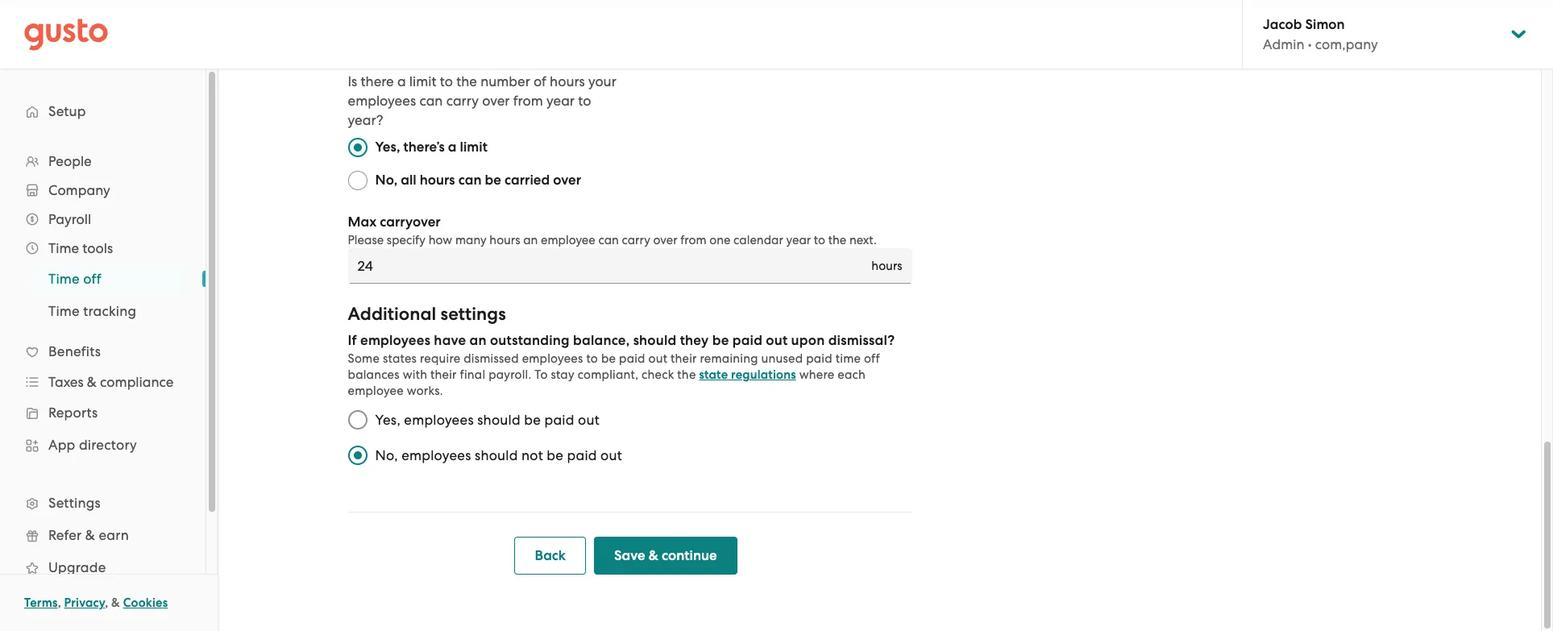 Task type: describe. For each thing, give the bounding box(es) containing it.
employees inside is there a limit to the number of hours your employees can carry over from year to year?
[[348, 93, 416, 109]]

one
[[710, 233, 731, 248]]

remaining
[[700, 352, 758, 366]]

your
[[588, 73, 617, 89]]

app directory
[[48, 437, 137, 453]]

paid down if employees have an outstanding balance, should they be paid out upon dismissal? on the bottom of page
[[619, 352, 646, 366]]

employees inside some states require dismissed employees to be paid out their remaining unused paid time off balances with their final payroll. to stay compliant, check the
[[522, 352, 583, 366]]

time
[[836, 352, 861, 366]]

over inside is there a limit to the number of hours your employees can carry over from year to year?
[[482, 93, 510, 109]]

list containing time off
[[0, 263, 206, 327]]

refer
[[48, 527, 82, 543]]

max carryover please specify how many hours an employee can carry over from one calendar year to the next.
[[348, 214, 877, 248]]

taxes & compliance button
[[16, 368, 189, 397]]

calendar
[[734, 233, 783, 248]]

states
[[383, 352, 417, 366]]

require
[[420, 352, 461, 366]]

No, employees should not be paid out radio
[[340, 438, 375, 473]]

additional
[[348, 303, 436, 325]]

to inside max carryover please specify how many hours an employee can carry over from one calendar year to the next.
[[814, 233, 826, 248]]

& for earn
[[85, 527, 95, 543]]

employee inside max carryover please specify how many hours an employee can carry over from one calendar year to the next.
[[541, 233, 596, 248]]

save & continue
[[614, 547, 717, 564]]

cookies button
[[123, 593, 168, 613]]

paid down stay
[[545, 412, 575, 428]]

& left cookies button in the bottom left of the page
[[111, 596, 120, 610]]

hours inside is there a limit to the number of hours your employees can carry over from year to year?
[[550, 73, 585, 89]]

employee inside where each employee works.
[[348, 384, 404, 398]]

carry inside is there a limit to the number of hours your employees can carry over from year to year?
[[446, 93, 479, 109]]

hours inside max carryover please specify how many hours an employee can carry over from one calendar year to the next.
[[490, 233, 520, 248]]

privacy link
[[64, 596, 105, 610]]

simon
[[1306, 16, 1345, 33]]

refer & earn
[[48, 527, 129, 543]]

to down your
[[578, 93, 591, 109]]

1 vertical spatial over
[[553, 172, 581, 189]]

stay
[[551, 368, 575, 382]]

no, for no, employees should not be paid out
[[375, 447, 398, 464]]

with
[[403, 368, 427, 382]]

compliance
[[100, 374, 174, 390]]

people
[[48, 153, 92, 169]]

is there a limit to the number of hours your employees can carry over from year to year?
[[348, 73, 617, 128]]

yes, employees should be paid out
[[375, 412, 600, 428]]

list containing people
[[0, 147, 206, 616]]

final
[[460, 368, 486, 382]]

time tracking
[[48, 303, 136, 319]]

payroll.
[[489, 368, 532, 382]]

cookies
[[123, 596, 168, 610]]

not
[[522, 447, 543, 464]]

carryover
[[380, 214, 441, 231]]

time for time tools
[[48, 240, 79, 256]]

some
[[348, 352, 380, 366]]

year for carryover
[[786, 233, 811, 248]]

specify
[[387, 233, 426, 248]]

time tools button
[[16, 234, 189, 263]]

all
[[401, 172, 417, 189]]

Yes, there's a limit radio
[[348, 138, 367, 157]]

people button
[[16, 147, 189, 176]]

there
[[361, 73, 394, 89]]

time for time off
[[48, 271, 80, 287]]

where
[[800, 368, 835, 382]]

limit for there
[[409, 73, 437, 89]]

regulations
[[731, 368, 796, 382]]

payroll
[[48, 211, 91, 227]]

0 horizontal spatial their
[[431, 368, 457, 382]]

off inside some states require dismissed employees to be paid out their remaining unused paid time off balances with their final payroll. to stay compliant, check the
[[864, 352, 880, 366]]

time tools
[[48, 240, 113, 256]]

tools
[[82, 240, 113, 256]]

No, all hours can be carried over radio
[[348, 171, 367, 190]]

continue
[[662, 547, 717, 564]]

to
[[535, 368, 548, 382]]

save & continue button
[[594, 537, 737, 575]]

paid up where
[[806, 352, 833, 366]]

admin
[[1263, 36, 1305, 52]]

of
[[534, 73, 547, 89]]

no, all hours can be carried over
[[375, 172, 581, 189]]

yes, for yes, employees should be paid out
[[375, 412, 401, 428]]

directory
[[79, 437, 137, 453]]

there's
[[404, 139, 445, 156]]

carried
[[505, 172, 550, 189]]

outstanding
[[490, 332, 570, 349]]

upgrade link
[[16, 553, 189, 582]]

Max carryover text field
[[348, 248, 864, 284]]

no, for no, all hours can be carried over
[[375, 172, 398, 189]]

each
[[838, 368, 866, 382]]

1 vertical spatial can
[[458, 172, 482, 189]]

employees for no, employees should not be paid out
[[402, 447, 471, 464]]

app directory link
[[16, 431, 189, 460]]

back
[[535, 547, 566, 564]]

can inside max carryover please specify how many hours an employee can carry over from one calendar year to the next.
[[599, 233, 619, 248]]

time tracking link
[[29, 297, 189, 326]]

paid right the not
[[567, 447, 597, 464]]

no, employees should not be paid out
[[375, 447, 622, 464]]

taxes & compliance
[[48, 374, 174, 390]]

hours down 'next.'
[[872, 259, 903, 273]]

be inside some states require dismissed employees to be paid out their remaining unused paid time off balances with their final payroll. to stay compliant, check the
[[601, 352, 616, 366]]

next.
[[850, 233, 877, 248]]

be up the not
[[524, 412, 541, 428]]

paid up remaining
[[733, 332, 763, 349]]

earn
[[99, 527, 129, 543]]

off inside list
[[83, 271, 101, 287]]

save
[[614, 547, 646, 564]]

app
[[48, 437, 75, 453]]

many
[[455, 233, 487, 248]]

an inside max carryover please specify how many hours an employee can carry over from one calendar year to the next.
[[523, 233, 538, 248]]

privacy
[[64, 596, 105, 610]]



Task type: vqa. For each thing, say whether or not it's contained in the screenshot.
"company"
yes



Task type: locate. For each thing, give the bounding box(es) containing it.
0 vertical spatial limit
[[409, 73, 437, 89]]

can down yes, there's a limit
[[458, 172, 482, 189]]

0 horizontal spatial ,
[[58, 596, 61, 610]]

1 vertical spatial employee
[[348, 384, 404, 398]]

should up check
[[633, 332, 677, 349]]

1 no, from the top
[[375, 172, 398, 189]]

their down require
[[431, 368, 457, 382]]

2 no, from the top
[[375, 447, 398, 464]]

employee
[[541, 233, 596, 248], [348, 384, 404, 398]]

no,
[[375, 172, 398, 189], [375, 447, 398, 464]]

terms link
[[24, 596, 58, 610]]

time for time tracking
[[48, 303, 80, 319]]

max
[[348, 214, 377, 231]]

over left one
[[653, 233, 678, 248]]

hours right of
[[550, 73, 585, 89]]

0 vertical spatial off
[[83, 271, 101, 287]]

limit
[[409, 73, 437, 89], [460, 139, 488, 156]]

a for there's
[[448, 139, 457, 156]]

2 time from the top
[[48, 271, 80, 287]]

from down of
[[513, 93, 543, 109]]

1 vertical spatial a
[[448, 139, 457, 156]]

1 vertical spatial no,
[[375, 447, 398, 464]]

their
[[671, 352, 697, 366], [431, 368, 457, 382]]

0 vertical spatial can
[[420, 93, 443, 109]]

& left earn
[[85, 527, 95, 543]]

can inside is there a limit to the number of hours your employees can carry over from year to year?
[[420, 93, 443, 109]]

Yes, employees should be paid out radio
[[340, 402, 375, 438]]

to left the number
[[440, 73, 453, 89]]

the left the state
[[677, 368, 696, 382]]

employees down works.
[[404, 412, 474, 428]]

1 horizontal spatial over
[[553, 172, 581, 189]]

employees down there
[[348, 93, 416, 109]]

0 vertical spatial employee
[[541, 233, 596, 248]]

year right calendar
[[786, 233, 811, 248]]

employees up states
[[360, 332, 431, 349]]

time
[[48, 240, 79, 256], [48, 271, 80, 287], [48, 303, 80, 319]]

& right 'save'
[[649, 547, 659, 564]]

should left the not
[[475, 447, 518, 464]]

0 vertical spatial their
[[671, 352, 697, 366]]

0 vertical spatial year
[[547, 93, 575, 109]]

2 vertical spatial the
[[677, 368, 696, 382]]

carry inside max carryover please specify how many hours an employee can carry over from one calendar year to the next.
[[622, 233, 651, 248]]

out
[[766, 332, 788, 349], [649, 352, 668, 366], [578, 412, 600, 428], [601, 447, 622, 464]]

out inside some states require dismissed employees to be paid out their remaining unused paid time off balances with their final payroll. to stay compliant, check the
[[649, 352, 668, 366]]

1 horizontal spatial from
[[681, 233, 707, 248]]

over down the number
[[482, 93, 510, 109]]

to down balance,
[[586, 352, 598, 366]]

off down tools
[[83, 271, 101, 287]]

terms , privacy , & cookies
[[24, 596, 168, 610]]

1 horizontal spatial ,
[[105, 596, 108, 610]]

dismissed
[[464, 352, 519, 366]]

2 yes, from the top
[[375, 412, 401, 428]]

2 horizontal spatial can
[[599, 233, 619, 248]]

from left one
[[681, 233, 707, 248]]

•
[[1308, 36, 1312, 52]]

the inside is there a limit to the number of hours your employees can carry over from year to year?
[[456, 73, 477, 89]]

time off
[[48, 271, 101, 287]]

2 list from the top
[[0, 263, 206, 327]]

time inside dropdown button
[[48, 240, 79, 256]]

0 horizontal spatial an
[[470, 332, 487, 349]]

reports
[[48, 405, 98, 421]]

refer & earn link
[[16, 521, 189, 550]]

off
[[83, 271, 101, 287], [864, 352, 880, 366]]

,
[[58, 596, 61, 610], [105, 596, 108, 610]]

setup
[[48, 103, 86, 119]]

gusto navigation element
[[0, 69, 206, 631]]

limit for there's
[[460, 139, 488, 156]]

employees for yes, employees should be paid out
[[404, 412, 474, 428]]

year
[[547, 93, 575, 109], [786, 233, 811, 248]]

& inside 'button'
[[649, 547, 659, 564]]

time down time tools
[[48, 271, 80, 287]]

0 vertical spatial over
[[482, 93, 510, 109]]

back button
[[515, 537, 586, 575]]

benefits
[[48, 343, 101, 360]]

limit inside is there a limit to the number of hours your employees can carry over from year to year?
[[409, 73, 437, 89]]

a for there
[[397, 73, 406, 89]]

setup link
[[16, 97, 189, 126]]

com,pany
[[1316, 36, 1378, 52]]

to inside some states require dismissed employees to be paid out their remaining unused paid time off balances with their final payroll. to stay compliant, check the
[[586, 352, 598, 366]]

a inside is there a limit to the number of hours your employees can carry over from year to year?
[[397, 73, 406, 89]]

if
[[348, 332, 357, 349]]

employees up stay
[[522, 352, 583, 366]]

jacob
[[1263, 16, 1302, 33]]

carry up yes, there's a limit
[[446, 93, 479, 109]]

0 vertical spatial the
[[456, 73, 477, 89]]

1 horizontal spatial limit
[[460, 139, 488, 156]]

from inside is there a limit to the number of hours your employees can carry over from year to year?
[[513, 93, 543, 109]]

from
[[513, 93, 543, 109], [681, 233, 707, 248]]

settings link
[[16, 489, 189, 518]]

1 vertical spatial yes,
[[375, 412, 401, 428]]

be up compliant,
[[601, 352, 616, 366]]

0 vertical spatial should
[[633, 332, 677, 349]]

tracking
[[83, 303, 136, 319]]

1 vertical spatial an
[[470, 332, 487, 349]]

yes, up "no, employees should not be paid out" option
[[375, 412, 401, 428]]

employee down balances on the bottom of the page
[[348, 384, 404, 398]]

0 horizontal spatial year
[[547, 93, 575, 109]]

the left 'next.'
[[829, 233, 847, 248]]

where each employee works.
[[348, 368, 866, 398]]

a right there
[[397, 73, 406, 89]]

1 yes, from the top
[[375, 139, 400, 156]]

0 horizontal spatial over
[[482, 93, 510, 109]]

be
[[485, 172, 501, 189], [712, 332, 729, 349], [601, 352, 616, 366], [524, 412, 541, 428], [547, 447, 564, 464]]

no, down yes, employees should be paid out radio
[[375, 447, 398, 464]]

hours right many
[[490, 233, 520, 248]]

employee up max carryover text box at the top
[[541, 233, 596, 248]]

settings
[[48, 495, 101, 511]]

0 vertical spatial yes,
[[375, 139, 400, 156]]

upon
[[791, 332, 825, 349]]

0 vertical spatial carry
[[446, 93, 479, 109]]

they
[[680, 332, 709, 349]]

be up remaining
[[712, 332, 729, 349]]

0 vertical spatial no,
[[375, 172, 398, 189]]

& for continue
[[649, 547, 659, 564]]

carry up max carryover text box at the top
[[622, 233, 651, 248]]

check
[[642, 368, 674, 382]]

yes, right yes, there's a limit radio at top left
[[375, 139, 400, 156]]

state
[[699, 368, 728, 382]]

can up max carryover text box at the top
[[599, 233, 619, 248]]

yes, there's a limit
[[375, 139, 488, 156]]

year down of
[[547, 93, 575, 109]]

1 horizontal spatial year
[[786, 233, 811, 248]]

hours right all
[[420, 172, 455, 189]]

no, left all
[[375, 172, 398, 189]]

1 time from the top
[[48, 240, 79, 256]]

a right "there's"
[[448, 139, 457, 156]]

year inside max carryover please specify how many hours an employee can carry over from one calendar year to the next.
[[786, 233, 811, 248]]

0 vertical spatial a
[[397, 73, 406, 89]]

additional settings
[[348, 303, 506, 325]]

limit right there
[[409, 73, 437, 89]]

state regulations link
[[699, 368, 796, 382]]

terms
[[24, 596, 58, 610]]

an up dismissed
[[470, 332, 487, 349]]

paid
[[733, 332, 763, 349], [619, 352, 646, 366], [806, 352, 833, 366], [545, 412, 575, 428], [567, 447, 597, 464]]

1 vertical spatial limit
[[460, 139, 488, 156]]

time off link
[[29, 264, 189, 293]]

if employees have an outstanding balance, should they be paid out upon dismissal?
[[348, 332, 895, 349]]

time down the payroll
[[48, 240, 79, 256]]

1 vertical spatial off
[[864, 352, 880, 366]]

over inside max carryover please specify how many hours an employee can carry over from one calendar year to the next.
[[653, 233, 678, 248]]

year for there
[[547, 93, 575, 109]]

employees down the yes, employees should be paid out
[[402, 447, 471, 464]]

1 horizontal spatial an
[[523, 233, 538, 248]]

& inside dropdown button
[[87, 374, 97, 390]]

payroll button
[[16, 205, 189, 234]]

1 horizontal spatial carry
[[622, 233, 651, 248]]

over right carried
[[553, 172, 581, 189]]

over
[[482, 93, 510, 109], [553, 172, 581, 189], [653, 233, 678, 248]]

have
[[434, 332, 466, 349]]

the left the number
[[456, 73, 477, 89]]

1 horizontal spatial their
[[671, 352, 697, 366]]

2 horizontal spatial the
[[829, 233, 847, 248]]

from inside max carryover please specify how many hours an employee can carry over from one calendar year to the next.
[[681, 233, 707, 248]]

0 vertical spatial an
[[523, 233, 538, 248]]

the
[[456, 73, 477, 89], [829, 233, 847, 248], [677, 368, 696, 382]]

0 horizontal spatial from
[[513, 93, 543, 109]]

taxes
[[48, 374, 84, 390]]

3 time from the top
[[48, 303, 80, 319]]

2 vertical spatial should
[[475, 447, 518, 464]]

2 horizontal spatial over
[[653, 233, 678, 248]]

should for paid
[[475, 447, 518, 464]]

2 vertical spatial time
[[48, 303, 80, 319]]

yes,
[[375, 139, 400, 156], [375, 412, 401, 428]]

an
[[523, 233, 538, 248], [470, 332, 487, 349]]

1 vertical spatial carry
[[622, 233, 651, 248]]

be left carried
[[485, 172, 501, 189]]

0 vertical spatial time
[[48, 240, 79, 256]]

hours
[[550, 73, 585, 89], [420, 172, 455, 189], [490, 233, 520, 248], [872, 259, 903, 273]]

2 vertical spatial can
[[599, 233, 619, 248]]

an right many
[[523, 233, 538, 248]]

how
[[429, 233, 452, 248]]

0 horizontal spatial employee
[[348, 384, 404, 398]]

1 , from the left
[[58, 596, 61, 610]]

1 list from the top
[[0, 147, 206, 616]]

year?
[[348, 112, 383, 128]]

1 horizontal spatial employee
[[541, 233, 596, 248]]

1 vertical spatial time
[[48, 271, 80, 287]]

a
[[397, 73, 406, 89], [448, 139, 457, 156]]

2 vertical spatial over
[[653, 233, 678, 248]]

jacob simon admin • com,pany
[[1263, 16, 1378, 52]]

to left 'next.'
[[814, 233, 826, 248]]

& right taxes on the left of the page
[[87, 374, 97, 390]]

, left privacy
[[58, 596, 61, 610]]

compliant,
[[578, 368, 639, 382]]

& for compliance
[[87, 374, 97, 390]]

1 vertical spatial from
[[681, 233, 707, 248]]

unused
[[761, 352, 803, 366]]

should up no, employees should not be paid out
[[477, 412, 521, 428]]

can up yes, there's a limit
[[420, 93, 443, 109]]

0 horizontal spatial limit
[[409, 73, 437, 89]]

0 vertical spatial from
[[513, 93, 543, 109]]

some states require dismissed employees to be paid out their remaining unused paid time off balances with their final payroll. to stay compliant, check the
[[348, 352, 880, 382]]

1 vertical spatial their
[[431, 368, 457, 382]]

employees
[[348, 93, 416, 109], [360, 332, 431, 349], [522, 352, 583, 366], [404, 412, 474, 428], [402, 447, 471, 464]]

1 horizontal spatial the
[[677, 368, 696, 382]]

1 vertical spatial should
[[477, 412, 521, 428]]

balance,
[[573, 332, 630, 349]]

limit up no, all hours can be carried over
[[460, 139, 488, 156]]

1 vertical spatial the
[[829, 233, 847, 248]]

company
[[48, 182, 110, 198]]

the inside max carryover please specify how many hours an employee can carry over from one calendar year to the next.
[[829, 233, 847, 248]]

0 horizontal spatial the
[[456, 73, 477, 89]]

0 horizontal spatial carry
[[446, 93, 479, 109]]

1 horizontal spatial off
[[864, 352, 880, 366]]

works.
[[407, 384, 443, 398]]

1 horizontal spatial a
[[448, 139, 457, 156]]

state regulations
[[699, 368, 796, 382]]

0 horizontal spatial can
[[420, 93, 443, 109]]

0 horizontal spatial off
[[83, 271, 101, 287]]

home image
[[24, 18, 108, 50]]

should
[[633, 332, 677, 349], [477, 412, 521, 428], [475, 447, 518, 464]]

0 horizontal spatial a
[[397, 73, 406, 89]]

company button
[[16, 176, 189, 205]]

2 , from the left
[[105, 596, 108, 610]]

off down dismissal?
[[864, 352, 880, 366]]

should for out
[[477, 412, 521, 428]]

the inside some states require dismissed employees to be paid out their remaining unused paid time off balances with their final payroll. to stay compliant, check the
[[677, 368, 696, 382]]

list
[[0, 147, 206, 616], [0, 263, 206, 327]]

dismissal?
[[829, 332, 895, 349]]

year inside is there a limit to the number of hours your employees can carry over from year to year?
[[547, 93, 575, 109]]

time down time off
[[48, 303, 80, 319]]

settings
[[441, 303, 506, 325]]

1 horizontal spatial can
[[458, 172, 482, 189]]

yes, for yes, there's a limit
[[375, 139, 400, 156]]

, down upgrade link
[[105, 596, 108, 610]]

1 vertical spatial year
[[786, 233, 811, 248]]

their down they
[[671, 352, 697, 366]]

benefits link
[[16, 337, 189, 366]]

employees for if employees have an outstanding balance, should they be paid out upon dismissal?
[[360, 332, 431, 349]]

be right the not
[[547, 447, 564, 464]]



